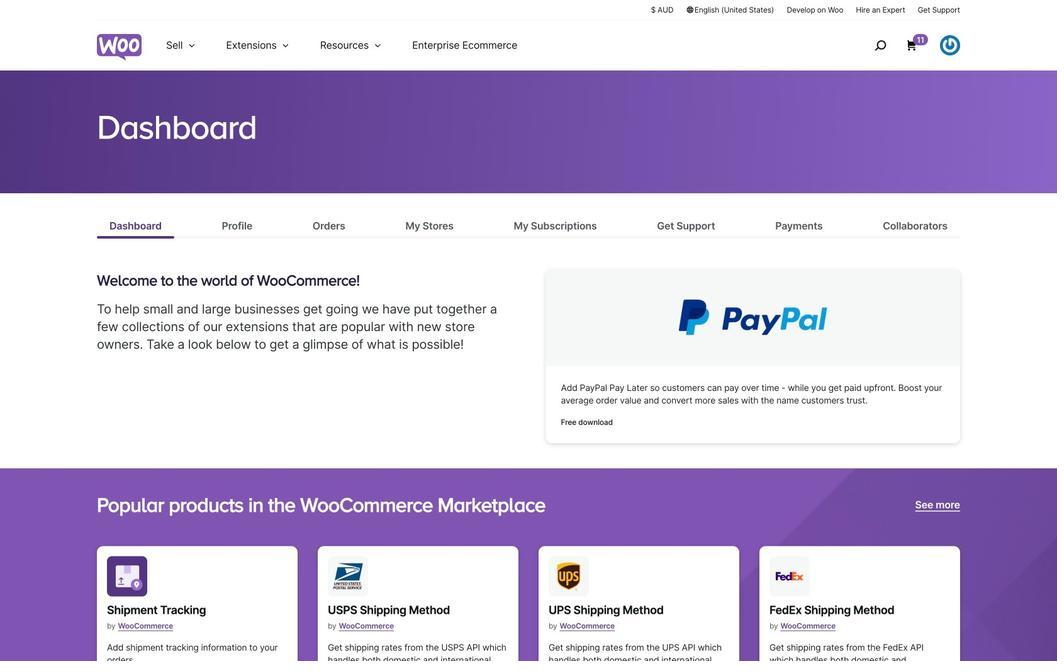 Task type: vqa. For each thing, say whether or not it's contained in the screenshot.
the top I
no



Task type: describe. For each thing, give the bounding box(es) containing it.
service navigation menu element
[[848, 25, 961, 66]]

open account menu image
[[941, 35, 961, 55]]

search image
[[871, 35, 891, 55]]



